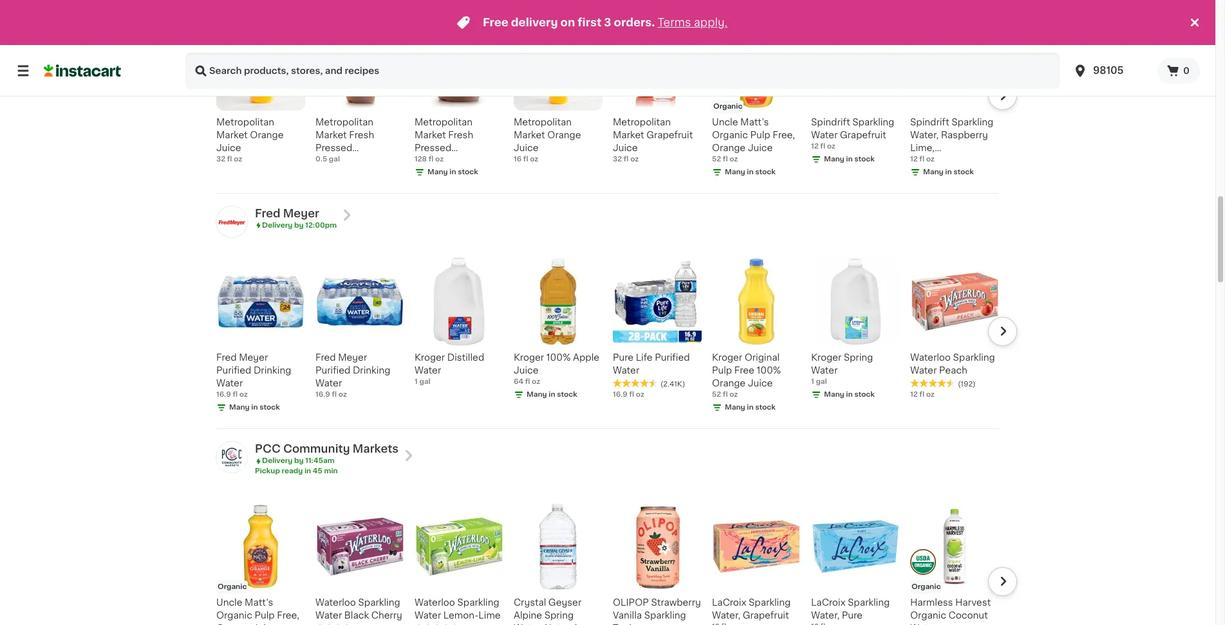 Task type: vqa. For each thing, say whether or not it's contained in the screenshot.
80% inside 80% Lean Fresh Ground Beef Chuck Patties 4 ct
no



Task type: locate. For each thing, give the bounding box(es) containing it.
0 horizontal spatial 100%
[[547, 354, 571, 363]]

uncle
[[712, 118, 738, 127], [216, 599, 242, 608]]

oz inside kroger original pulp free 100% orange juice 52 fl oz
[[730, 392, 738, 399]]

32 inside metropolitan market orange juice 32 fl oz
[[216, 156, 225, 163]]

12 fl oz down the waterloo sparkling water peach
[[911, 392, 935, 399]]

free
[[483, 17, 509, 28], [735, 367, 755, 376]]

gal for distilled
[[419, 379, 431, 386]]

item carousel region
[[198, 17, 1017, 188], [198, 253, 1017, 424], [198, 498, 1017, 626]]

purified
[[655, 354, 690, 363], [216, 367, 251, 376], [316, 367, 351, 376]]

kroger left original
[[712, 354, 743, 363]]

2 horizontal spatial apple
[[573, 354, 600, 363]]

apple left 16
[[471, 156, 497, 165]]

metropolitan market fresh pressed washington apple cider for 128 fl oz
[[415, 118, 497, 178]]

washington
[[316, 156, 369, 165], [415, 156, 468, 165]]

pcc community markets
[[255, 444, 399, 455]]

many in stock down unsweetened
[[923, 169, 974, 176]]

many down uncle matt's organic pulp free, orange juice 52 fl oz
[[725, 169, 745, 176]]

fl inside 'spindrift sparkling water grapefruit 12 fl oz'
[[821, 143, 826, 150]]

pcc community markets image
[[216, 442, 247, 473]]

0 horizontal spatial grapefruit
[[647, 131, 693, 140]]

2 52 from the top
[[712, 392, 721, 399]]

many in stock down kroger spring water 1 gal
[[824, 392, 875, 399]]

apple for 128 fl oz
[[471, 156, 497, 165]]

12 fl oz down 'lime,'
[[911, 156, 935, 163]]

1 horizontal spatial 1
[[811, 379, 814, 386]]

matt's for uncle matt's organic pulp free, orange juice
[[245, 599, 273, 608]]

apple
[[372, 156, 398, 165], [471, 156, 497, 165], [573, 354, 600, 363]]

oz
[[827, 143, 836, 150], [234, 156, 242, 163], [435, 156, 444, 163], [530, 156, 539, 163], [630, 156, 639, 163], [730, 156, 738, 163], [926, 156, 935, 163], [532, 379, 540, 386], [239, 392, 248, 399], [339, 392, 347, 399], [636, 392, 645, 399], [730, 392, 738, 399], [926, 392, 935, 399]]

1 horizontal spatial pulp
[[712, 367, 732, 376]]

0 vertical spatial delivery
[[262, 222, 293, 229]]

water
[[811, 131, 838, 140], [415, 367, 441, 376], [613, 367, 640, 376], [811, 367, 838, 376], [911, 367, 937, 376], [216, 379, 243, 388], [316, 379, 342, 388], [316, 612, 342, 621], [415, 612, 441, 621], [911, 625, 937, 626]]

orange inside uncle matt's organic pulp free, orange juice 52 fl oz
[[712, 143, 746, 152]]

1 pressed from the left
[[316, 143, 352, 152]]

1 vertical spatial matt's
[[245, 599, 273, 608]]

waterloo up black
[[316, 599, 356, 608]]

pulp inside uncle matt's organic pulp free, orange juice 52 fl oz
[[750, 131, 771, 140]]

1 vertical spatial 12 fl oz
[[911, 392, 935, 399]]

0 horizontal spatial drinking
[[254, 367, 291, 376]]

1 drinking from the left
[[254, 367, 291, 376]]

0 vertical spatial pulp
[[750, 131, 771, 140]]

0 vertical spatial uncle
[[712, 118, 738, 127]]

1 horizontal spatial pure
[[842, 612, 863, 621]]

gal inside kroger spring water 1 gal
[[816, 379, 827, 386]]

market inside metropolitan market orange juice 16 fl oz
[[514, 131, 545, 140]]

0 vertical spatial pure
[[613, 354, 634, 363]]

1 horizontal spatial fred meyer purified drinking water 16.9 fl oz
[[316, 354, 390, 399]]

many down 128 fl oz
[[428, 169, 448, 176]]

vanilla
[[613, 612, 642, 621]]

pressed
[[316, 143, 352, 152], [415, 143, 452, 152]]

kroger
[[415, 354, 445, 363], [514, 354, 544, 363], [712, 354, 743, 363], [811, 354, 842, 363]]

0 horizontal spatial free,
[[277, 612, 299, 621]]

waterloo sparkling water peach
[[911, 354, 995, 376]]

kroger for distilled
[[415, 354, 445, 363]]

spindrift for water,
[[911, 118, 950, 127]]

0 vertical spatial spring
[[844, 354, 873, 363]]

1 horizontal spatial meyer
[[283, 208, 319, 219]]

3 kroger from the left
[[712, 354, 743, 363]]

metropolitan inside metropolitan market orange juice 16 fl oz
[[514, 118, 572, 127]]

2 1 from the left
[[811, 379, 814, 386]]

market inside the metropolitan market grapefruit juice 32 fl oz
[[613, 131, 644, 140]]

juice inside kroger 100% apple juice 64 fl oz
[[514, 367, 539, 376]]

0 horizontal spatial pulp
[[255, 612, 275, 621]]

metropolitan inside metropolitan market orange juice 32 fl oz
[[216, 118, 274, 127]]

1 horizontal spatial metropolitan market fresh pressed washington apple cider
[[415, 118, 497, 178]]

fl inside metropolitan market orange juice 32 fl oz
[[227, 156, 232, 163]]

0 horizontal spatial fred
[[216, 354, 237, 363]]

fred
[[255, 208, 280, 219], [216, 354, 237, 363], [316, 354, 336, 363]]

cider for 128
[[415, 169, 439, 178]]

2 horizontal spatial purified
[[655, 354, 690, 363]]

1 vertical spatial by
[[294, 458, 304, 465]]

1 horizontal spatial apple
[[471, 156, 497, 165]]

pressed up 128 fl oz
[[415, 143, 452, 152]]

water, inside lacroix sparkling water, grapefruit
[[712, 612, 741, 621]]

0 horizontal spatial meyer
[[239, 354, 268, 363]]

1 item carousel region from the top
[[198, 17, 1017, 188]]

1 horizontal spatial 32
[[613, 156, 622, 163]]

1 horizontal spatial spring
[[844, 354, 873, 363]]

stock for fred meyer purified drinking water
[[260, 404, 280, 412]]

5 market from the left
[[613, 131, 644, 140]]

1 horizontal spatial grapefruit
[[743, 612, 789, 621]]

0 horizontal spatial washington
[[316, 156, 369, 165]]

kroger spring water 1 gal
[[811, 354, 873, 386]]

lacroix
[[712, 599, 747, 608], [811, 599, 846, 608]]

1 horizontal spatial uncle
[[712, 118, 738, 127]]

many down kroger original pulp free 100% orange juice 52 fl oz
[[725, 404, 745, 412]]

stock for kroger original pulp free 100% orange juice
[[755, 404, 776, 412]]

grapefruit inside lacroix sparkling water, grapefruit
[[743, 612, 789, 621]]

waterloo sparkling water lemon-lime link
[[415, 503, 504, 626]]

32 inside the metropolitan market grapefruit juice 32 fl oz
[[613, 156, 622, 163]]

2 by from the top
[[294, 458, 304, 465]]

1 52 from the top
[[712, 156, 721, 163]]

1 fresh from the left
[[349, 131, 374, 140]]

kroger inside kroger spring water 1 gal
[[811, 354, 842, 363]]

pulp
[[750, 131, 771, 140], [712, 367, 732, 376], [255, 612, 275, 621]]

1 horizontal spatial pressed
[[415, 143, 452, 152]]

cider down 128 fl oz
[[415, 169, 439, 178]]

water, inside crystal geyser alpine spring water, natural
[[514, 625, 542, 626]]

many down 'spindrift sparkling water grapefruit 12 fl oz'
[[824, 156, 845, 163]]

sparkling inside lacroix sparkling water, pure
[[848, 599, 890, 608]]

0 horizontal spatial matt's
[[245, 599, 273, 608]]

many in stock down kroger original pulp free 100% orange juice 52 fl oz
[[725, 404, 776, 412]]

16.9
[[216, 392, 231, 399], [316, 392, 330, 399], [613, 392, 628, 399]]

1 delivery from the top
[[262, 222, 293, 229]]

uncle for uncle matt's organic pulp free, orange juice
[[216, 599, 242, 608]]

2 98105 button from the left
[[1073, 53, 1150, 89]]

item carousel region containing uncle matt's organic pulp free, orange juice
[[198, 498, 1017, 626]]

fresh
[[349, 131, 374, 140], [448, 131, 473, 140]]

juice
[[216, 143, 241, 152], [514, 143, 539, 152], [613, 143, 638, 152], [748, 143, 773, 152], [514, 367, 539, 376], [748, 379, 773, 388], [252, 625, 277, 626]]

spring
[[844, 354, 873, 363], [545, 612, 574, 621]]

52 inside uncle matt's organic pulp free, orange juice 52 fl oz
[[712, 156, 721, 163]]

0 horizontal spatial uncle
[[216, 599, 242, 608]]

lacroix inside lacroix sparkling water, grapefruit
[[712, 599, 747, 608]]

in for metropolitan market fresh pressed washington apple cider
[[450, 169, 456, 176]]

3 item carousel region from the top
[[198, 498, 1017, 626]]

1 vertical spatial uncle
[[216, 599, 242, 608]]

4 market from the left
[[514, 131, 545, 140]]

many
[[824, 156, 845, 163], [428, 169, 448, 176], [725, 169, 745, 176], [923, 169, 944, 176], [527, 392, 547, 399], [824, 392, 845, 399], [229, 404, 250, 412], [725, 404, 745, 412]]

2 cider from the left
[[415, 169, 439, 178]]

water, inside spindrift sparkling water, raspberry lime, unsweetened
[[911, 131, 939, 140]]

water inside waterloo sparkling water black cherry
[[316, 612, 342, 621]]

item carousel region containing fred meyer purified drinking water
[[198, 253, 1017, 424]]

by
[[294, 222, 304, 229], [294, 458, 304, 465]]

many in stock for spindrift sparkling water grapefruit
[[824, 156, 875, 163]]

1 by from the top
[[294, 222, 304, 229]]

1 vertical spatial spring
[[545, 612, 574, 621]]

1 1 from the left
[[415, 379, 418, 386]]

waterloo inside the waterloo sparkling water peach
[[911, 354, 951, 363]]

free, inside uncle matt's organic pulp free, orange juice 52 fl oz
[[773, 131, 795, 140]]

1 vertical spatial delivery
[[262, 458, 293, 465]]

0 horizontal spatial gal
[[329, 156, 340, 163]]

many in stock
[[824, 156, 875, 163], [428, 169, 478, 176], [725, 169, 776, 176], [923, 169, 974, 176], [527, 392, 578, 399], [824, 392, 875, 399], [229, 404, 280, 412], [725, 404, 776, 412]]

0 horizontal spatial waterloo
[[316, 599, 356, 608]]

sparkling inside spindrift sparkling water, raspberry lime, unsweetened
[[952, 118, 994, 127]]

many in stock for kroger spring water
[[824, 392, 875, 399]]

0 horizontal spatial 16.9
[[216, 392, 231, 399]]

1 horizontal spatial waterloo
[[415, 599, 455, 608]]

1 vertical spatial 12
[[911, 156, 918, 163]]

2 fresh from the left
[[448, 131, 473, 140]]

1 vertical spatial 52
[[712, 392, 721, 399]]

gal
[[329, 156, 340, 163], [419, 379, 431, 386], [816, 379, 827, 386]]

waterloo for black
[[316, 599, 356, 608]]

1 horizontal spatial drinking
[[353, 367, 390, 376]]

1 horizontal spatial free
[[735, 367, 755, 376]]

sparkling for waterloo sparkling water black cherry
[[358, 599, 400, 608]]

0 horizontal spatial 1
[[415, 379, 418, 386]]

delivery for delivery by 12:00pm
[[262, 222, 293, 229]]

spindrift
[[811, 118, 850, 127], [911, 118, 950, 127]]

pickup
[[255, 468, 280, 475]]

1 washington from the left
[[316, 156, 369, 165]]

0 horizontal spatial spring
[[545, 612, 574, 621]]

many for uncle matt's organic pulp free, orange juice
[[725, 169, 745, 176]]

0 horizontal spatial pure
[[613, 354, 634, 363]]

2 horizontal spatial 16.9
[[613, 392, 628, 399]]

1 horizontal spatial 100%
[[757, 367, 781, 376]]

many for spindrift sparkling water grapefruit
[[824, 156, 845, 163]]

orange for uncle matt's organic pulp free, orange juice 52 fl oz
[[712, 143, 746, 152]]

12 down the waterloo sparkling water peach
[[911, 392, 918, 399]]

1 horizontal spatial fresh
[[448, 131, 473, 140]]

kroger inside kroger original pulp free 100% orange juice 52 fl oz
[[712, 354, 743, 363]]

sparkling inside the waterloo sparkling water peach
[[953, 354, 995, 363]]

lacroix for pure
[[811, 599, 846, 608]]

many down unsweetened
[[923, 169, 944, 176]]

water, for grapefruit
[[712, 612, 741, 621]]

98105
[[1093, 66, 1124, 75]]

many in stock down 128 fl oz
[[428, 169, 478, 176]]

0 vertical spatial 12 fl oz
[[911, 156, 935, 163]]

0 vertical spatial by
[[294, 222, 304, 229]]

3 16.9 from the left
[[613, 392, 628, 399]]

lacroix inside lacroix sparkling water, pure
[[811, 599, 846, 608]]

0 horizontal spatial fred meyer purified drinking water 16.9 fl oz
[[216, 354, 291, 399]]

100%
[[547, 354, 571, 363], [757, 367, 781, 376]]

0 vertical spatial 52
[[712, 156, 721, 163]]

kroger inside kroger distilled water 1 gal
[[415, 354, 445, 363]]

item carousel region for fred meyer
[[198, 253, 1017, 424]]

kroger left distilled
[[415, 354, 445, 363]]

orange inside kroger original pulp free 100% orange juice 52 fl oz
[[712, 379, 746, 388]]

1 horizontal spatial 16.9
[[316, 392, 330, 399]]

organic
[[713, 103, 743, 110], [712, 131, 748, 140], [218, 584, 247, 591], [912, 584, 941, 591], [216, 612, 252, 621], [911, 612, 947, 621]]

lime,
[[911, 143, 935, 152]]

spindrift for water
[[811, 118, 850, 127]]

0 horizontal spatial apple
[[372, 156, 398, 165]]

spindrift inside spindrift sparkling water, raspberry lime, unsweetened
[[911, 118, 950, 127]]

matt's inside uncle matt's organic pulp free, orange juice
[[245, 599, 273, 608]]

16.9 up pcc community markets
[[316, 392, 330, 399]]

kroger for original
[[712, 354, 743, 363]]

12
[[811, 143, 819, 150], [911, 156, 918, 163], [911, 392, 918, 399]]

11:45am
[[305, 458, 335, 465]]

2 kroger from the left
[[514, 354, 544, 363]]

in
[[846, 156, 853, 163], [450, 169, 456, 176], [747, 169, 754, 176], [945, 169, 952, 176], [549, 392, 555, 399], [846, 392, 853, 399], [251, 404, 258, 412], [747, 404, 754, 412], [305, 468, 311, 475]]

organic inside uncle matt's organic pulp free, orange juice
[[216, 612, 252, 621]]

grapefruit inside 'spindrift sparkling water grapefruit 12 fl oz'
[[840, 131, 887, 140]]

pressed up the 0.5 gal
[[316, 143, 352, 152]]

water, inside lacroix sparkling water, pure
[[811, 612, 840, 621]]

natural
[[545, 625, 577, 626]]

12 right uncle matt's organic pulp free, orange juice 52 fl oz
[[811, 143, 819, 150]]

uncle matt's organic pulp free, orange juice 52 fl oz
[[712, 118, 795, 163]]

fl
[[821, 143, 826, 150], [227, 156, 232, 163], [429, 156, 434, 163], [523, 156, 528, 163], [624, 156, 629, 163], [723, 156, 728, 163], [920, 156, 925, 163], [525, 379, 530, 386], [233, 392, 238, 399], [332, 392, 337, 399], [629, 392, 634, 399], [723, 392, 728, 399], [920, 392, 925, 399]]

in for spindrift sparkling water, raspberry lime, unsweetened
[[945, 169, 952, 176]]

stock for kroger 100% apple juice
[[557, 392, 578, 399]]

2 lacroix from the left
[[811, 599, 846, 608]]

4 kroger from the left
[[811, 354, 842, 363]]

52 inside kroger original pulp free 100% orange juice 52 fl oz
[[712, 392, 721, 399]]

water inside the waterloo sparkling water peach
[[911, 367, 937, 376]]

orange inside uncle matt's organic pulp free, orange juice
[[216, 625, 250, 626]]

1 vertical spatial free,
[[277, 612, 299, 621]]

waterloo for peach
[[911, 354, 951, 363]]

1 cider from the left
[[316, 169, 340, 178]]

1 horizontal spatial lacroix
[[811, 599, 846, 608]]

stock
[[855, 156, 875, 163], [458, 169, 478, 176], [755, 169, 776, 176], [954, 169, 974, 176], [557, 392, 578, 399], [855, 392, 875, 399], [260, 404, 280, 412], [755, 404, 776, 412]]

2 spindrift from the left
[[911, 118, 950, 127]]

1 metropolitan market fresh pressed washington apple cider from the left
[[316, 118, 398, 178]]

stock for spindrift sparkling water, raspberry lime, unsweetened
[[954, 169, 974, 176]]

32 for metropolitan market grapefruit juice
[[613, 156, 622, 163]]

1 32 from the left
[[216, 156, 225, 163]]

many in stock up pcc
[[229, 404, 280, 412]]

apple left the life
[[573, 354, 600, 363]]

fl inside the metropolitan market grapefruit juice 32 fl oz
[[624, 156, 629, 163]]

metropolitan market fresh pressed washington apple cider
[[316, 118, 398, 178], [415, 118, 497, 178]]

free down original
[[735, 367, 755, 376]]

12 down 'lime,'
[[911, 156, 918, 163]]

1 16.9 from the left
[[216, 392, 231, 399]]

lime
[[479, 612, 501, 621]]

1 lacroix from the left
[[712, 599, 747, 608]]

12 fl oz
[[911, 156, 935, 163], [911, 392, 935, 399]]

1 vertical spatial item carousel region
[[198, 253, 1017, 424]]

kroger up 64
[[514, 354, 544, 363]]

many in stock down kroger 100% apple juice 64 fl oz
[[527, 392, 578, 399]]

1 horizontal spatial washington
[[415, 156, 468, 165]]

waterloo up lemon-
[[415, 599, 455, 608]]

5 metropolitan from the left
[[613, 118, 671, 127]]

waterloo up peach
[[911, 354, 951, 363]]

by down fred meyer
[[294, 222, 304, 229]]

kroger right original
[[811, 354, 842, 363]]

drinking
[[254, 367, 291, 376], [353, 367, 390, 376]]

2 horizontal spatial pulp
[[750, 131, 771, 140]]

pure inside lacroix sparkling water, pure
[[842, 612, 863, 621]]

uncle for uncle matt's organic pulp free, orange juice 52 fl oz
[[712, 118, 738, 127]]

pulp inside kroger original pulp free 100% orange juice 52 fl oz
[[712, 367, 732, 376]]

uncle inside uncle matt's organic pulp free, orange juice
[[216, 599, 242, 608]]

0 horizontal spatial lacroix
[[712, 599, 747, 608]]

128
[[415, 156, 427, 163]]

fresh for 128 fl oz
[[448, 131, 473, 140]]

fl inside kroger original pulp free 100% orange juice 52 fl oz
[[723, 392, 728, 399]]

market inside metropolitan market orange juice 32 fl oz
[[216, 131, 248, 140]]

1 horizontal spatial free,
[[773, 131, 795, 140]]

many in stock for uncle matt's organic pulp free, orange juice
[[725, 169, 776, 176]]

4 metropolitan from the left
[[514, 118, 572, 127]]

1 horizontal spatial cider
[[415, 169, 439, 178]]

water,
[[911, 131, 939, 140], [712, 612, 741, 621], [811, 612, 840, 621], [514, 625, 542, 626]]

sparkling inside 'spindrift sparkling water grapefruit 12 fl oz'
[[853, 118, 895, 127]]

kroger for 100%
[[514, 354, 544, 363]]

metropolitan market grapefruit juice 32 fl oz
[[613, 118, 693, 163]]

delivery up the pickup
[[262, 458, 293, 465]]

0 horizontal spatial free
[[483, 17, 509, 28]]

1 inside kroger distilled water 1 gal
[[415, 379, 418, 386]]

1 kroger from the left
[[415, 354, 445, 363]]

0 horizontal spatial pressed
[[316, 143, 352, 152]]

apple inside kroger 100% apple juice 64 fl oz
[[573, 354, 600, 363]]

many for fred meyer purified drinking water
[[229, 404, 250, 412]]

original
[[745, 354, 780, 363]]

0 horizontal spatial spindrift
[[811, 118, 850, 127]]

many up pcc community markets image
[[229, 404, 250, 412]]

16.9 down pure life purified water
[[613, 392, 628, 399]]

52 for uncle matt's organic pulp free, orange juice
[[712, 156, 721, 163]]

1 horizontal spatial spindrift
[[911, 118, 950, 127]]

1 vertical spatial pure
[[842, 612, 863, 621]]

many down kroger 100% apple juice 64 fl oz
[[527, 392, 547, 399]]

2 item carousel region from the top
[[198, 253, 1017, 424]]

100% inside kroger original pulp free 100% orange juice 52 fl oz
[[757, 367, 781, 376]]

2 market from the left
[[316, 131, 347, 140]]

cider down the 0.5 gal
[[316, 169, 340, 178]]

2 vertical spatial pulp
[[255, 612, 275, 621]]

waterloo inside waterloo sparkling water black cherry
[[316, 599, 356, 608]]

item badge image
[[911, 550, 936, 576]]

1 market from the left
[[216, 131, 248, 140]]

2 horizontal spatial grapefruit
[[840, 131, 887, 140]]

0 vertical spatial matt's
[[741, 118, 769, 127]]

0 horizontal spatial metropolitan market fresh pressed washington apple cider
[[316, 118, 398, 178]]

many for spindrift sparkling water, raspberry lime, unsweetened
[[923, 169, 944, 176]]

kroger inside kroger 100% apple juice 64 fl oz
[[514, 354, 544, 363]]

washington for 0.5 gal
[[316, 156, 369, 165]]

uncle inside uncle matt's organic pulp free, orange juice 52 fl oz
[[712, 118, 738, 127]]

sparkling inside waterloo sparkling water black cherry
[[358, 599, 400, 608]]

pure
[[613, 354, 634, 363], [842, 612, 863, 621]]

2 horizontal spatial waterloo
[[911, 354, 951, 363]]

1 vertical spatial 100%
[[757, 367, 781, 376]]

32
[[216, 156, 225, 163], [613, 156, 622, 163]]

1 horizontal spatial gal
[[419, 379, 431, 386]]

water, for pure
[[811, 612, 840, 621]]

apple left 128
[[372, 156, 398, 165]]

cider
[[316, 169, 340, 178], [415, 169, 439, 178]]

many in stock down uncle matt's organic pulp free, orange juice 52 fl oz
[[725, 169, 776, 176]]

pressed for fl
[[415, 143, 452, 152]]

1 inside kroger spring water 1 gal
[[811, 379, 814, 386]]

0 vertical spatial 12
[[811, 143, 819, 150]]

1 vertical spatial pulp
[[712, 367, 732, 376]]

fl inside metropolitan market orange juice 16 fl oz
[[523, 156, 528, 163]]

free, for uncle matt's organic pulp free, orange juice
[[277, 612, 299, 621]]

orange for uncle matt's organic pulp free, orange juice
[[216, 625, 250, 626]]

2 metropolitan market fresh pressed washington apple cider from the left
[[415, 118, 497, 178]]

matt's inside uncle matt's organic pulp free, orange juice 52 fl oz
[[741, 118, 769, 127]]

2 delivery from the top
[[262, 458, 293, 465]]

gal inside kroger distilled water 1 gal
[[419, 379, 431, 386]]

free, inside uncle matt's organic pulp free, orange juice
[[277, 612, 299, 621]]

tonic
[[613, 625, 637, 626]]

0 horizontal spatial fresh
[[349, 131, 374, 140]]

0 horizontal spatial 32
[[216, 156, 225, 163]]

sparkling inside lacroix sparkling water, grapefruit
[[749, 599, 791, 608]]

0 vertical spatial item carousel region
[[198, 17, 1017, 188]]

16.9 up pcc community markets image
[[216, 392, 231, 399]]

many in stock down 'spindrift sparkling water grapefruit 12 fl oz'
[[824, 156, 875, 163]]

2 pressed from the left
[[415, 143, 452, 152]]

matt's for uncle matt's organic pulp free, orange juice 52 fl oz
[[741, 118, 769, 127]]

1 spindrift from the left
[[811, 118, 850, 127]]

0 vertical spatial 100%
[[547, 354, 571, 363]]

2 32 from the left
[[613, 156, 622, 163]]

2 horizontal spatial gal
[[816, 379, 827, 386]]

98105 button
[[1065, 53, 1158, 89], [1073, 53, 1150, 89]]

pure life purified water
[[613, 354, 690, 376]]

many down kroger spring water 1 gal
[[824, 392, 845, 399]]

0 vertical spatial free,
[[773, 131, 795, 140]]

delivery down fred meyer
[[262, 222, 293, 229]]

1 metropolitan from the left
[[216, 118, 274, 127]]

1 vertical spatial free
[[735, 367, 755, 376]]

sparkling inside waterloo sparkling water lemon-lime
[[457, 599, 499, 608]]

pulp for uncle matt's organic pulp free, orange juice
[[255, 612, 275, 621]]

sparkling inside the olipop strawberry vanilla sparkling tonic
[[644, 612, 686, 621]]

geyser
[[549, 599, 582, 608]]

fred meyer purified drinking water 16.9 fl oz
[[216, 354, 291, 399], [316, 354, 390, 399]]

pulp inside uncle matt's organic pulp free, orange juice
[[255, 612, 275, 621]]

12:00pm
[[305, 222, 337, 229]]

waterloo sparkling water lemon-lime
[[415, 599, 501, 621]]

juice inside metropolitan market orange juice 32 fl oz
[[216, 143, 241, 152]]

delivery
[[262, 222, 293, 229], [262, 458, 293, 465]]

spindrift inside 'spindrift sparkling water grapefruit 12 fl oz'
[[811, 118, 850, 127]]

by up pickup ready in 45 min
[[294, 458, 304, 465]]

0 horizontal spatial cider
[[316, 169, 340, 178]]

0 vertical spatial free
[[483, 17, 509, 28]]

harmless harvest organic coconut water
[[911, 599, 991, 626]]

grapefruit
[[647, 131, 693, 140], [840, 131, 887, 140], [743, 612, 789, 621]]

None search field
[[185, 53, 1060, 89]]

free, for uncle matt's organic pulp free, orange juice 52 fl oz
[[773, 131, 795, 140]]

1 for spring
[[811, 379, 814, 386]]

waterloo inside waterloo sparkling water lemon-lime
[[415, 599, 455, 608]]

sparkling
[[853, 118, 895, 127], [952, 118, 994, 127], [953, 354, 995, 363], [358, 599, 400, 608], [457, 599, 499, 608], [749, 599, 791, 608], [848, 599, 890, 608], [644, 612, 686, 621]]

2 washington from the left
[[415, 156, 468, 165]]

sparkling for lacroix sparkling water, pure
[[848, 599, 890, 608]]

1
[[415, 379, 418, 386], [811, 379, 814, 386]]

terms apply. link
[[658, 17, 728, 28]]

2 vertical spatial item carousel region
[[198, 498, 1017, 626]]

free left delivery
[[483, 17, 509, 28]]

1 horizontal spatial matt's
[[741, 118, 769, 127]]



Task type: describe. For each thing, give the bounding box(es) containing it.
128 fl oz
[[415, 156, 444, 163]]

water inside kroger spring water 1 gal
[[811, 367, 838, 376]]

item carousel region for pcc community markets
[[198, 498, 1017, 626]]

fl inside uncle matt's organic pulp free, orange juice 52 fl oz
[[723, 156, 728, 163]]

metropolitan market orange juice 32 fl oz
[[216, 118, 284, 163]]

1 for distilled
[[415, 379, 418, 386]]

1 horizontal spatial purified
[[316, 367, 351, 376]]

oz inside 'spindrift sparkling water grapefruit 12 fl oz'
[[827, 143, 836, 150]]

lacroix sparkling water, pure link
[[811, 503, 900, 626]]

juice inside uncle matt's organic pulp free, orange juice
[[252, 625, 277, 626]]

oz inside metropolitan market orange juice 32 fl oz
[[234, 156, 242, 163]]

coconut
[[949, 612, 988, 621]]

orange inside metropolitan market orange juice 32 fl oz
[[250, 131, 284, 140]]

2 12 fl oz from the top
[[911, 392, 935, 399]]

(192)
[[958, 381, 976, 388]]

pulp for uncle matt's organic pulp free, orange juice 52 fl oz
[[750, 131, 771, 140]]

lemon-
[[444, 612, 479, 621]]

52 for kroger original pulp free 100% orange juice
[[712, 392, 721, 399]]

2 horizontal spatial meyer
[[338, 354, 367, 363]]

water inside 'spindrift sparkling water grapefruit 12 fl oz'
[[811, 131, 838, 140]]

life
[[636, 354, 653, 363]]

metropolitan market orange juice 16 fl oz
[[514, 118, 581, 163]]

distilled
[[447, 354, 484, 363]]

gal for spring
[[816, 379, 827, 386]]

kroger original pulp free 100% orange juice 52 fl oz
[[712, 354, 781, 399]]

delivery by 12:00pm
[[262, 222, 337, 229]]

3 market from the left
[[415, 131, 446, 140]]

many in stock for fred meyer purified drinking water
[[229, 404, 280, 412]]

crystal
[[514, 599, 546, 608]]

many for metropolitan market fresh pressed washington apple cider
[[428, 169, 448, 176]]

delivery by 11:45am
[[262, 458, 335, 465]]

orange for kroger original pulp free 100% orange juice 52 fl oz
[[712, 379, 746, 388]]

fred meyer
[[255, 208, 319, 219]]

sparkling for spindrift sparkling water, raspberry lime, unsweetened
[[952, 118, 994, 127]]

by for 12:00pm
[[294, 222, 304, 229]]

2 16.9 from the left
[[316, 392, 330, 399]]

in for spindrift sparkling water grapefruit
[[846, 156, 853, 163]]

2 fred meyer purified drinking water 16.9 fl oz from the left
[[316, 354, 390, 399]]

crystal geyser alpine spring water, natural link
[[514, 503, 603, 626]]

water inside waterloo sparkling water lemon-lime
[[415, 612, 441, 621]]

0.5 gal
[[316, 156, 340, 163]]

free delivery on first 3 orders. terms apply.
[[483, 17, 728, 28]]

32 for metropolitan market orange juice
[[216, 156, 225, 163]]

markets
[[353, 444, 399, 455]]

alpine
[[514, 612, 542, 621]]

stock for uncle matt's organic pulp free, orange juice
[[755, 169, 776, 176]]

waterloo for lemon-
[[415, 599, 455, 608]]

oz inside kroger 100% apple juice 64 fl oz
[[532, 379, 540, 386]]

pcc
[[255, 444, 281, 455]]

washington for 128 fl oz
[[415, 156, 468, 165]]

black
[[344, 612, 369, 621]]

spring inside crystal geyser alpine spring water, natural
[[545, 612, 574, 621]]

sparkling for spindrift sparkling water grapefruit 12 fl oz
[[853, 118, 895, 127]]

delivery
[[511, 17, 558, 28]]

water inside pure life purified water
[[613, 367, 640, 376]]

stock for metropolitan market fresh pressed washington apple cider
[[458, 169, 478, 176]]

fresh for 0.5 gal
[[349, 131, 374, 140]]

fl inside kroger 100% apple juice 64 fl oz
[[525, 379, 530, 386]]

crystal geyser alpine spring water, natural
[[514, 599, 582, 626]]

kroger 100% apple juice 64 fl oz
[[514, 354, 600, 386]]

orders.
[[614, 17, 655, 28]]

on
[[561, 17, 575, 28]]

100% inside kroger 100% apple juice 64 fl oz
[[547, 354, 571, 363]]

2 vertical spatial 12
[[911, 392, 918, 399]]

kroger for spring
[[811, 354, 842, 363]]

oz inside metropolitan market orange juice 16 fl oz
[[530, 156, 539, 163]]

item carousel region containing metropolitan market orange juice
[[198, 17, 1017, 188]]

waterloo sparkling water black cherry
[[316, 599, 402, 621]]

cider for 0.5
[[316, 169, 340, 178]]

terms
[[658, 17, 691, 28]]

kroger distilled water 1 gal
[[415, 354, 484, 386]]

pressed for gal
[[316, 143, 352, 152]]

16.9 fl oz
[[613, 392, 645, 399]]

cherry
[[371, 612, 402, 621]]

in for kroger spring water
[[846, 392, 853, 399]]

2 drinking from the left
[[353, 367, 390, 376]]

many in stock for metropolitan market fresh pressed washington apple cider
[[428, 169, 478, 176]]

many in stock for kroger original pulp free 100% orange juice
[[725, 404, 776, 412]]

water, for raspberry
[[911, 131, 939, 140]]

in for uncle matt's organic pulp free, orange juice
[[747, 169, 754, 176]]

fred meyer image
[[216, 207, 247, 237]]

min
[[324, 468, 338, 475]]

many for kroger original pulp free 100% orange juice
[[725, 404, 745, 412]]

organic inside uncle matt's organic pulp free, orange juice 52 fl oz
[[712, 131, 748, 140]]

many in stock for kroger 100% apple juice
[[527, 392, 578, 399]]

stock for spindrift sparkling water grapefruit
[[855, 156, 875, 163]]

grapefruit inside the metropolitan market grapefruit juice 32 fl oz
[[647, 131, 693, 140]]

juice inside the metropolitan market grapefruit juice 32 fl oz
[[613, 143, 638, 152]]

12 inside 'spindrift sparkling water grapefruit 12 fl oz'
[[811, 143, 819, 150]]

limited time offer region
[[0, 0, 1187, 45]]

metropolitan inside the metropolitan market grapefruit juice 32 fl oz
[[613, 118, 671, 127]]

metropolitan market fresh pressed washington apple cider for 0.5 gal
[[316, 118, 398, 178]]

0
[[1184, 66, 1190, 75]]

peach
[[939, 367, 968, 376]]

by for 11:45am
[[294, 458, 304, 465]]

harvest
[[956, 599, 991, 608]]

spring inside kroger spring water 1 gal
[[844, 354, 873, 363]]

many for kroger 100% apple juice
[[527, 392, 547, 399]]

pickup ready in 45 min
[[255, 468, 338, 475]]

1 12 fl oz from the top
[[911, 156, 935, 163]]

instacart logo image
[[44, 63, 121, 79]]

0.5
[[316, 156, 327, 163]]

unsweetened
[[911, 156, 973, 165]]

water inside kroger distilled water 1 gal
[[415, 367, 441, 376]]

oz inside the metropolitan market grapefruit juice 32 fl oz
[[630, 156, 639, 163]]

stock for kroger spring water
[[855, 392, 875, 399]]

spindrift sparkling water, raspberry lime, unsweetened
[[911, 118, 994, 165]]

delivery for delivery by 11:45am
[[262, 458, 293, 465]]

apply.
[[694, 17, 728, 28]]

water inside harmless harvest organic coconut water
[[911, 625, 937, 626]]

community
[[283, 444, 350, 455]]

organic inside harmless harvest organic coconut water
[[911, 612, 947, 621]]

sparkling for waterloo sparkling water lemon-lime
[[457, 599, 499, 608]]

3
[[604, 17, 611, 28]]

16
[[514, 156, 522, 163]]

sparkling for lacroix sparkling water, grapefruit
[[749, 599, 791, 608]]

juice inside metropolitan market orange juice 16 fl oz
[[514, 143, 539, 152]]

ready
[[282, 468, 303, 475]]

olipop strawberry vanilla sparkling tonic
[[613, 599, 701, 626]]

free inside limited time offer region
[[483, 17, 509, 28]]

3 metropolitan from the left
[[415, 118, 473, 127]]

2 metropolitan from the left
[[316, 118, 373, 127]]

oz inside uncle matt's organic pulp free, orange juice 52 fl oz
[[730, 156, 738, 163]]

pure inside pure life purified water
[[613, 354, 634, 363]]

purified inside pure life purified water
[[655, 354, 690, 363]]

orange inside metropolitan market orange juice 16 fl oz
[[548, 131, 581, 140]]

1 fred meyer purified drinking water 16.9 fl oz from the left
[[216, 354, 291, 399]]

Search field
[[185, 53, 1060, 89]]

0 horizontal spatial purified
[[216, 367, 251, 376]]

spindrift sparkling water grapefruit 12 fl oz
[[811, 118, 895, 150]]

olipop
[[613, 599, 649, 608]]

apple for 0.5 gal
[[372, 156, 398, 165]]

lacroix sparkling water, pure
[[811, 599, 890, 621]]

sparkling for waterloo sparkling water peach
[[953, 354, 995, 363]]

juice inside kroger original pulp free 100% orange juice 52 fl oz
[[748, 379, 773, 388]]

lacroix sparkling water, grapefruit
[[712, 599, 791, 621]]

strawberry
[[651, 599, 701, 608]]

grapefruit for lacroix sparkling water, grapefruit
[[743, 612, 789, 621]]

in for kroger 100% apple juice
[[549, 392, 555, 399]]

olipop strawberry vanilla sparkling tonic link
[[613, 503, 702, 626]]

1 horizontal spatial fred
[[255, 208, 280, 219]]

0 button
[[1158, 58, 1200, 84]]

in for fred meyer purified drinking water
[[251, 404, 258, 412]]

lacroix for grapefruit
[[712, 599, 747, 608]]

grapefruit for spindrift sparkling water grapefruit 12 fl oz
[[840, 131, 887, 140]]

many for kroger spring water
[[824, 392, 845, 399]]

juice inside uncle matt's organic pulp free, orange juice 52 fl oz
[[748, 143, 773, 152]]

free inside kroger original pulp free 100% orange juice 52 fl oz
[[735, 367, 755, 376]]

in for kroger original pulp free 100% orange juice
[[747, 404, 754, 412]]

64
[[514, 379, 524, 386]]

45
[[313, 468, 322, 475]]

2 horizontal spatial fred
[[316, 354, 336, 363]]

harmless
[[911, 599, 953, 608]]

(2.41k)
[[661, 381, 685, 388]]

waterloo sparkling water black cherry link
[[316, 503, 404, 626]]

1 98105 button from the left
[[1065, 53, 1158, 89]]

uncle matt's organic pulp free, orange juice
[[216, 599, 299, 626]]

raspberry
[[941, 131, 988, 140]]

first
[[578, 17, 602, 28]]

lacroix sparkling water, grapefruit link
[[712, 503, 801, 626]]

many in stock for spindrift sparkling water, raspberry lime, unsweetened
[[923, 169, 974, 176]]



